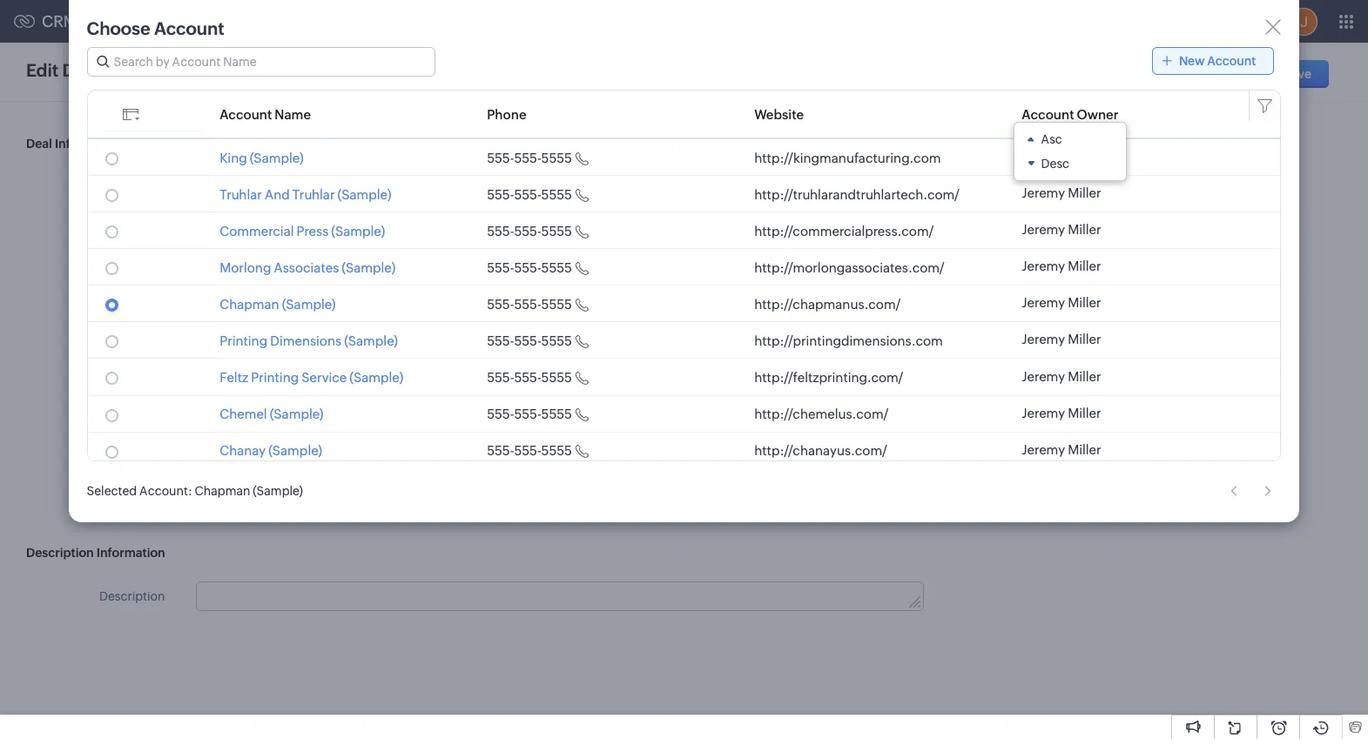 Task type: vqa. For each thing, say whether or not it's contained in the screenshot.
second the complete crm getting started steps link from the bottom
no



Task type: describe. For each thing, give the bounding box(es) containing it.
edit deal edit page layout
[[26, 60, 202, 80]]

miller for http://chanayus.com/
[[1068, 442, 1102, 457]]

type
[[138, 322, 165, 336]]

chanay (sample)
[[220, 444, 322, 458]]

jeremy for http://feltzprinting.com/
[[1022, 369, 1066, 384]]

save for save
[[1285, 67, 1312, 81]]

commercial press (sample) link
[[220, 224, 385, 238]]

(sample) right service
[[350, 370, 404, 385]]

http://kingmanufacturing.com
[[755, 150, 941, 165]]

date
[[883, 227, 910, 241]]

miller for http://commercialpress.com/
[[1068, 222, 1102, 237]]

closing
[[837, 227, 881, 241]]

layout
[[163, 63, 202, 77]]

jeremy for http://chapmanus.com/
[[1022, 296, 1066, 311]]

chapman (sample) link
[[220, 297, 336, 312]]

1 vertical spatial chapman
[[195, 484, 250, 498]]

feltz printing service (sample) link
[[220, 370, 404, 385]]

new inside save and new button
[[1216, 67, 1242, 81]]

feltz
[[220, 370, 248, 385]]

choose
[[87, 18, 150, 38]]

contact
[[83, 464, 129, 477]]

5555 for http://commercialpress.com/
[[542, 224, 572, 238]]

information for deal information
[[55, 137, 124, 151]]

chemel
[[220, 407, 267, 422]]

jeremy miller for http://chapmanus.com/
[[1022, 296, 1102, 311]]

http://chemelus.com/
[[755, 407, 889, 422]]

crm link
[[14, 12, 77, 30]]

5555 for http://kingmanufacturing.com
[[542, 150, 572, 165]]

http://feltzprinting.com/
[[755, 370, 904, 385]]

name up selected
[[132, 464, 165, 477]]

deal for deal owner
[[99, 180, 124, 194]]

owner for account owner
[[1077, 107, 1119, 122]]

selected account : chapman (sample)
[[87, 484, 303, 498]]

account down 'deal name'
[[80, 275, 129, 289]]

chanay (sample) link
[[220, 444, 322, 458]]

jeremy for http://morlongassociates.com/
[[1022, 259, 1066, 274]]

website
[[755, 107, 804, 122]]

deal information
[[26, 137, 124, 151]]

5555 for http://truhlarandtruhlartech.com/
[[542, 187, 572, 202]]

0 horizontal spatial account name
[[80, 275, 165, 289]]

king
[[220, 150, 247, 165]]

555-555-5555 for truhlar and truhlar (sample)
[[487, 187, 572, 202]]

555-555-5555 for chanay (sample)
[[487, 444, 572, 458]]

source for lead source
[[125, 416, 165, 430]]

jeremy miller for http://chemelus.com/
[[1022, 406, 1102, 421]]

stage
[[877, 274, 910, 288]]

http://morlongassociates.com/
[[755, 260, 945, 275]]

555-555-5555 for commercial press (sample)
[[487, 224, 572, 238]]

campaign
[[808, 416, 867, 430]]

miller for http://feltzprinting.com/
[[1068, 369, 1102, 384]]

(sample) up commercial press (sample)
[[338, 187, 392, 202]]

dimensions
[[270, 334, 342, 348]]

Search by Account Name text field
[[88, 48, 434, 76]]

press
[[297, 224, 329, 238]]

jeremy miller for http://commercialpress.com/
[[1022, 222, 1102, 237]]

profile element
[[1280, 0, 1329, 42]]

save and new button
[[1144, 60, 1260, 88]]

http://truhlarandtruhlartech.com/
[[755, 187, 960, 202]]

chemel (sample)
[[220, 407, 324, 422]]

555-555-5555 for king (sample)
[[487, 150, 572, 165]]

king (sample)
[[220, 150, 304, 165]]

truhlar and truhlar (sample)
[[220, 187, 392, 202]]

commercial press (sample)
[[220, 224, 385, 238]]

555-555-5555 for printing dimensions (sample)
[[487, 334, 572, 348]]

probability
[[829, 322, 890, 335]]

(%)
[[893, 322, 910, 335]]

save and new
[[1162, 67, 1242, 81]]

campaign source
[[808, 416, 910, 430]]

5555 for http://printingdimensions.com
[[542, 334, 572, 348]]

deal for deal name
[[104, 228, 129, 242]]

(sample) right associates
[[342, 260, 396, 275]]

name down deal owner
[[132, 228, 165, 242]]

(sample) right press at the left top of the page
[[331, 224, 385, 238]]

new account
[[1180, 54, 1257, 68]]

marketplace element
[[1209, 0, 1245, 42]]

truhlar and truhlar (sample) link
[[220, 187, 392, 202]]

deal owner
[[99, 180, 165, 194]]

555-555-5555 for chemel (sample)
[[487, 407, 572, 422]]

source for campaign source
[[869, 416, 910, 430]]

jeremy miller for http://kingmanufacturing.com
[[1022, 149, 1102, 164]]

description for description information
[[26, 546, 94, 560]]

chapman (sample)
[[220, 297, 336, 312]]

choose account
[[87, 18, 225, 38]]

morlong associates (sample)
[[220, 260, 396, 275]]

contacts link
[[208, 0, 287, 42]]

next step
[[110, 369, 165, 383]]

desc
[[1042, 156, 1070, 170]]

and
[[1192, 67, 1214, 81]]

description for description
[[99, 590, 165, 604]]

chemel (sample) link
[[220, 407, 324, 422]]

service
[[302, 370, 347, 385]]

printing dimensions (sample) link
[[220, 334, 398, 348]]

leads link
[[147, 0, 208, 42]]

5555 for http://chanayus.com/
[[542, 444, 572, 458]]

lead source
[[95, 416, 165, 430]]

and
[[265, 187, 290, 202]]

crm
[[42, 12, 77, 30]]

:
[[188, 484, 192, 498]]

edit inside edit deal edit page layout
[[108, 63, 130, 77]]



Task type: locate. For each thing, give the bounding box(es) containing it.
jeremy for http://chanayus.com/
[[1022, 442, 1066, 457]]

(sample)
[[250, 150, 304, 165], [338, 187, 392, 202], [331, 224, 385, 238], [342, 260, 396, 275], [282, 297, 336, 312], [344, 334, 398, 348], [350, 370, 404, 385], [270, 407, 324, 422], [268, 444, 322, 458], [253, 484, 303, 498]]

profile image
[[1290, 7, 1318, 35]]

description information
[[26, 546, 165, 560]]

jeremy miller for http://chanayus.com/
[[1022, 442, 1102, 457]]

5 5555 from the top
[[542, 297, 572, 312]]

save for save and new
[[1162, 67, 1190, 81]]

555-555-5555 for feltz printing service (sample)
[[487, 370, 572, 385]]

1 555-555-5555 from the top
[[487, 150, 572, 165]]

7 555-555-5555 from the top
[[487, 370, 572, 385]]

9 555-555-5555 from the top
[[487, 444, 572, 458]]

name up type on the top of the page
[[132, 275, 165, 289]]

miller for http://morlongassociates.com/
[[1068, 259, 1102, 274]]

1 horizontal spatial description
[[99, 590, 165, 604]]

jeremy miller
[[1022, 149, 1102, 164], [206, 179, 280, 193], [1022, 186, 1102, 201], [1022, 222, 1102, 237], [1022, 259, 1102, 274], [1022, 296, 1102, 311], [1022, 332, 1102, 347], [1022, 369, 1102, 384], [1022, 406, 1102, 421], [1022, 442, 1102, 457]]

5555 for http://feltzprinting.com/
[[542, 370, 572, 385]]

chapman right :
[[195, 484, 250, 498]]

account up asc
[[1022, 107, 1075, 122]]

2 555-555-5555 from the top
[[487, 187, 572, 202]]

5555 for http://chemelus.com/
[[542, 407, 572, 422]]

new
[[1180, 54, 1205, 68], [1216, 67, 1242, 81]]

save down the profile element
[[1285, 67, 1312, 81]]

(sample) down chemel (sample)
[[268, 444, 322, 458]]

account up king
[[220, 107, 272, 122]]

1 horizontal spatial truhlar
[[293, 187, 335, 202]]

2 save from the left
[[1285, 67, 1312, 81]]

description down description information
[[99, 590, 165, 604]]

save inside button
[[1285, 67, 1312, 81]]

printing dimensions (sample)
[[220, 334, 398, 348]]

9 5555 from the top
[[542, 444, 572, 458]]

5555
[[542, 150, 572, 165], [542, 187, 572, 202], [542, 224, 572, 238], [542, 260, 572, 275], [542, 297, 572, 312], [542, 334, 572, 348], [542, 370, 572, 385], [542, 407, 572, 422], [542, 444, 572, 458]]

information up deal owner
[[55, 137, 124, 151]]

7 5555 from the top
[[542, 370, 572, 385]]

3 555-555-5555 from the top
[[487, 224, 572, 238]]

chanay
[[220, 444, 266, 458]]

printing
[[220, 334, 268, 348], [251, 370, 299, 385]]

source down revenue
[[869, 416, 910, 430]]

555-555-5555 for chapman (sample)
[[487, 297, 572, 312]]

contact name
[[83, 464, 165, 477]]

5555 for http://chapmanus.com/
[[542, 297, 572, 312]]

jeremy miller for http://printingdimensions.com
[[1022, 332, 1102, 347]]

1 horizontal spatial owner
[[1077, 107, 1119, 122]]

source right lead at the left of page
[[125, 416, 165, 430]]

morlong
[[220, 260, 271, 275]]

step
[[139, 369, 165, 383]]

truhlar left 'and'
[[220, 187, 262, 202]]

5555 for http://morlongassociates.com/
[[542, 260, 572, 275]]

phone
[[487, 107, 527, 122]]

miller
[[1068, 149, 1102, 164], [249, 179, 280, 193], [1068, 186, 1102, 201], [1068, 222, 1102, 237], [1068, 259, 1102, 274], [1068, 296, 1102, 311], [1068, 332, 1102, 347], [1068, 369, 1102, 384], [1068, 406, 1102, 421], [1068, 442, 1102, 457]]

jeremy for http://printingdimensions.com
[[1022, 332, 1066, 347]]

1 save from the left
[[1162, 67, 1190, 81]]

3 5555 from the top
[[542, 224, 572, 238]]

information
[[55, 137, 124, 151], [97, 546, 165, 560]]

jeremy for http://truhlarandtruhlartech.com/
[[1022, 186, 1066, 201]]

4 555-555-5555 from the top
[[487, 260, 572, 275]]

selected
[[87, 484, 137, 498]]

1 vertical spatial printing
[[251, 370, 299, 385]]

jeremy for http://commercialpress.com/
[[1022, 222, 1066, 237]]

2 truhlar from the left
[[293, 187, 335, 202]]

edit down crm "link"
[[26, 60, 59, 80]]

8 5555 from the top
[[542, 407, 572, 422]]

amount
[[864, 180, 910, 194]]

king (sample) link
[[220, 150, 304, 165]]

1 vertical spatial owner
[[127, 180, 165, 194]]

printing up feltz
[[220, 334, 268, 348]]

0 vertical spatial chapman
[[220, 297, 279, 312]]

save
[[1162, 67, 1190, 81], [1285, 67, 1312, 81]]

(sample) down chanay (sample) link
[[253, 484, 303, 498]]

description
[[26, 546, 94, 560], [99, 590, 165, 604]]

navigation
[[1223, 479, 1282, 504]]

http://commercialpress.com/
[[755, 224, 934, 238]]

account name
[[220, 107, 311, 122], [80, 275, 165, 289]]

save inside button
[[1162, 67, 1190, 81]]

1 horizontal spatial save
[[1285, 67, 1312, 81]]

jeremy miller for http://truhlarandtruhlartech.com/
[[1022, 186, 1102, 201]]

jeremy miller for http://feltzprinting.com/
[[1022, 369, 1102, 384]]

page
[[132, 63, 161, 77]]

1 horizontal spatial account name
[[220, 107, 311, 122]]

description down selected
[[26, 546, 94, 560]]

information for description information
[[97, 546, 165, 560]]

home link
[[84, 0, 147, 42]]

jeremy miller for http://morlongassociates.com/
[[1022, 259, 1102, 274]]

truhlar right 'and'
[[293, 187, 335, 202]]

owner
[[1077, 107, 1119, 122], [127, 180, 165, 194]]

0 vertical spatial account name
[[220, 107, 311, 122]]

0 vertical spatial printing
[[220, 334, 268, 348]]

0 vertical spatial description
[[26, 546, 94, 560]]

(sample) down "feltz printing service (sample)" link at the left bottom of page
[[270, 407, 324, 422]]

contacts
[[222, 14, 273, 28]]

account name up king (sample) link
[[220, 107, 311, 122]]

0 horizontal spatial new
[[1180, 54, 1205, 68]]

(sample) up 'and'
[[250, 150, 304, 165]]

0 horizontal spatial save
[[1162, 67, 1190, 81]]

account name down 'deal name'
[[80, 275, 165, 289]]

account owner
[[1022, 107, 1119, 122]]

0 horizontal spatial description
[[26, 546, 94, 560]]

deal for deal information
[[26, 137, 52, 151]]

None text field
[[961, 173, 1280, 201], [196, 220, 536, 250], [196, 362, 536, 391], [961, 362, 1280, 389], [197, 583, 923, 611], [961, 173, 1280, 201], [196, 220, 536, 250], [196, 362, 536, 391], [961, 362, 1280, 389], [197, 583, 923, 611]]

edit left page
[[108, 63, 130, 77]]

miller for http://truhlarandtruhlartech.com/
[[1068, 186, 1102, 201]]

miller for http://kingmanufacturing.com
[[1068, 149, 1102, 164]]

1 horizontal spatial edit
[[108, 63, 130, 77]]

MMM D, YYYY text field
[[941, 220, 1281, 249]]

555-555-5555 for morlong associates (sample)
[[487, 260, 572, 275]]

4 5555 from the top
[[542, 260, 572, 275]]

name up king (sample) link
[[275, 107, 311, 122]]

1 horizontal spatial new
[[1216, 67, 1242, 81]]

0 horizontal spatial truhlar
[[220, 187, 262, 202]]

2 5555 from the top
[[542, 187, 572, 202]]

printing up chemel (sample)
[[251, 370, 299, 385]]

closing date
[[837, 227, 910, 241]]

1 vertical spatial description
[[99, 590, 165, 604]]

(sample) up printing dimensions (sample) link
[[282, 297, 336, 312]]

associates
[[274, 260, 339, 275]]

account down 'marketplace' element
[[1208, 54, 1257, 68]]

save button
[[1267, 60, 1330, 88]]

6 555-555-5555 from the top
[[487, 334, 572, 348]]

deal name
[[104, 228, 165, 242]]

save left and
[[1162, 67, 1190, 81]]

deal
[[62, 60, 99, 80], [26, 137, 52, 151], [99, 180, 124, 194], [104, 228, 129, 242]]

information down selected
[[97, 546, 165, 560]]

0 vertical spatial owner
[[1077, 107, 1119, 122]]

1 horizontal spatial source
[[869, 416, 910, 430]]

commercial
[[220, 224, 294, 238]]

edit page layout link
[[108, 63, 202, 77]]

None text field
[[941, 314, 1281, 343]]

0 vertical spatial information
[[55, 137, 124, 151]]

6 5555 from the top
[[542, 334, 572, 348]]

miller for http://chemelus.com/
[[1068, 406, 1102, 421]]

chapman down morlong
[[220, 297, 279, 312]]

555-
[[487, 150, 514, 165], [514, 150, 542, 165], [487, 187, 514, 202], [514, 187, 542, 202], [487, 224, 514, 238], [514, 224, 542, 238], [487, 260, 514, 275], [514, 260, 542, 275], [487, 297, 514, 312], [514, 297, 542, 312], [487, 334, 514, 348], [514, 334, 542, 348], [487, 370, 514, 385], [514, 370, 542, 385], [487, 407, 514, 422], [514, 407, 542, 422], [487, 444, 514, 458], [514, 444, 542, 458]]

5 555-555-5555 from the top
[[487, 297, 572, 312]]

account down contact name
[[139, 484, 188, 498]]

0 horizontal spatial edit
[[26, 60, 59, 80]]

http://chanayus.com/
[[755, 444, 888, 458]]

1 vertical spatial information
[[97, 546, 165, 560]]

jeremy for http://chemelus.com/
[[1022, 406, 1066, 421]]

miller for http://printingdimensions.com
[[1068, 332, 1102, 347]]

next
[[110, 369, 136, 383]]

555-555-5555
[[487, 150, 572, 165], [487, 187, 572, 202], [487, 224, 572, 238], [487, 260, 572, 275], [487, 297, 572, 312], [487, 334, 572, 348], [487, 370, 572, 385], [487, 407, 572, 422], [487, 444, 572, 458]]

leads
[[160, 14, 194, 28]]

0 horizontal spatial source
[[125, 416, 165, 430]]

expected revenue
[[804, 369, 910, 383]]

morlong associates (sample) link
[[220, 260, 396, 275]]

jeremy for http://kingmanufacturing.com
[[1022, 149, 1066, 164]]

lead
[[95, 416, 122, 430]]

home
[[98, 14, 133, 28]]

probability (%)
[[829, 322, 910, 335]]

(sample) up service
[[344, 334, 398, 348]]

0 horizontal spatial owner
[[127, 180, 165, 194]]

http://printingdimensions.com
[[755, 334, 943, 348]]

expected
[[804, 369, 858, 383]]

8 555-555-5555 from the top
[[487, 407, 572, 422]]

1 5555 from the top
[[542, 150, 572, 165]]

revenue
[[860, 369, 910, 383]]

edit
[[26, 60, 59, 80], [108, 63, 130, 77]]

source
[[869, 416, 910, 430], [125, 416, 165, 430]]

account up the "layout"
[[154, 18, 225, 38]]

owner for deal owner
[[127, 180, 165, 194]]

1 vertical spatial account name
[[80, 275, 165, 289]]

miller for http://chapmanus.com/
[[1068, 296, 1102, 311]]

truhlar
[[220, 187, 262, 202], [293, 187, 335, 202]]

1 truhlar from the left
[[220, 187, 262, 202]]

asc
[[1042, 132, 1063, 146]]

http://chapmanus.com/
[[755, 297, 901, 312]]

feltz printing service (sample)
[[220, 370, 404, 385]]



